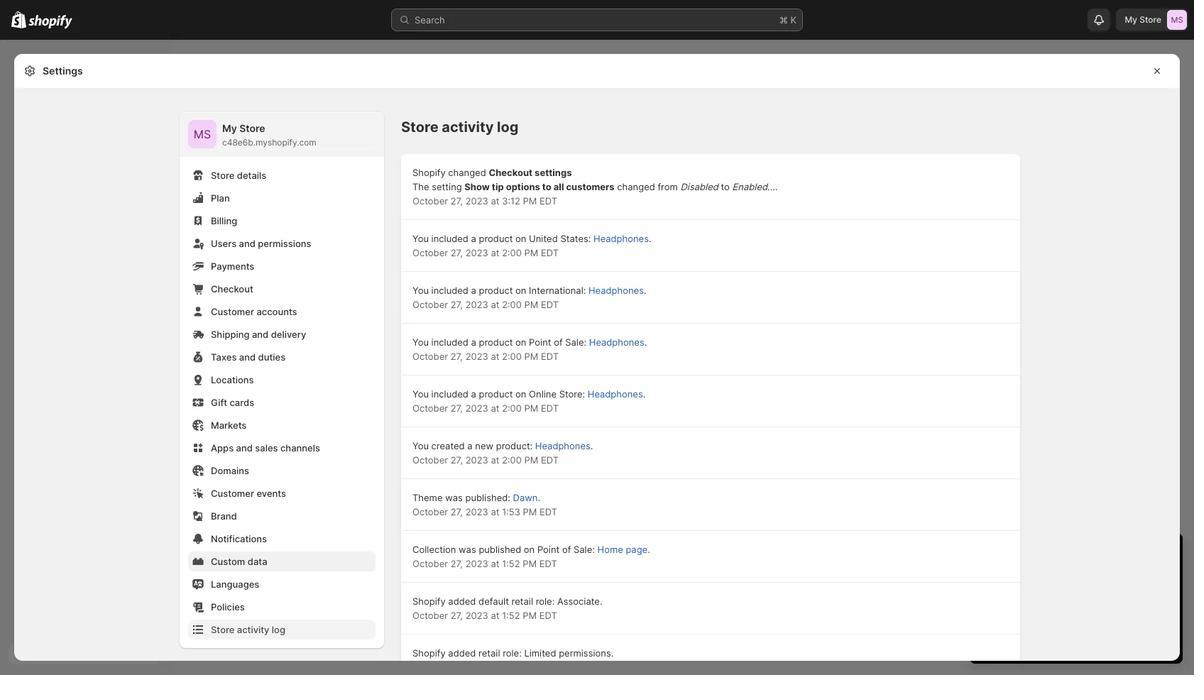 Task type: describe. For each thing, give the bounding box(es) containing it.
customer for customer events
[[211, 488, 254, 499]]

on inside 3 days left in your trial element
[[1049, 572, 1060, 583]]

1 2023 from the top
[[466, 195, 488, 207]]

customer events link
[[188, 484, 376, 503]]

at inside you included a product on online store: headphones . october 27, 2023 at 2:00 pm edt
[[491, 403, 500, 414]]

2023 inside you included a product on international: headphones . october 27, 2023 at 2:00 pm edt
[[466, 299, 488, 310]]

at inside you included a product on international: headphones . october 27, 2023 at 2:00 pm edt
[[491, 299, 500, 310]]

a for point
[[471, 337, 476, 348]]

october inside you included a product on united states: headphones . october 27, 2023 at 2:00 pm edt
[[413, 247, 448, 258]]

collection was published on point of sale: home page . october 27, 2023 at 1:52 pm edt
[[413, 544, 650, 569]]

store details
[[211, 170, 266, 181]]

sale: inside the 'collection was published on point of sale: home page . october 27, 2023 at 1:52 pm edt'
[[574, 544, 595, 555]]

3 days left in your trial
[[984, 546, 1133, 563]]

changed from down 'united'
[[508, 252, 574, 263]]

brand link
[[188, 506, 376, 526]]

included for you included a product on united states: headphones . october 27, 2023 at 2:00 pm edt
[[431, 233, 469, 244]]

activity inside the shop settings menu element
[[237, 624, 269, 635]]

edt inside you created a new product: headphones . october 27, 2023 at 2:00 pm edt
[[541, 454, 559, 466]]

store activity log inside the shop settings menu element
[[211, 624, 285, 635]]

a for united
[[471, 233, 476, 244]]

headphones inside you included a product on online store: headphones . october 27, 2023 at 2:00 pm edt
[[588, 388, 643, 400]]

1 october from the top
[[413, 195, 448, 207]]

select a plan to extend your shopify trial for just $1/month for your first 3 months.
[[984, 594, 1161, 620]]

policies link
[[188, 597, 376, 617]]

27, inside you created a new product: headphones . october 27, 2023 at 2:00 pm edt
[[451, 454, 463, 466]]

of inside you included a product on point of sale: headphones . october 27, 2023 at 2:00 pm edt
[[554, 337, 563, 348]]

delivery
[[271, 329, 306, 340]]

product for online
[[479, 388, 513, 400]]

taxes and duties link
[[188, 347, 376, 367]]

your
[[984, 572, 1004, 583]]

setting inside the . the setting
[[432, 224, 462, 235]]

edt inside theme was published: dawn . october 27, 2023 at 1:53 pm edt
[[540, 506, 558, 518]]

. inside you included a product on international: headphones . october 27, 2023 at 2:00 pm edt
[[644, 285, 647, 296]]

edt inside you included a product on online store: headphones . october 27, 2023 at 2:00 pm edt
[[541, 403, 559, 414]]

store inside my store c48e6b.myshopify.com
[[239, 122, 265, 134]]

policies
[[211, 601, 245, 613]]

point inside you included a product on point of sale: headphones . october 27, 2023 at 2:00 pm edt
[[529, 337, 551, 348]]

included for you included a product on online store: headphones . october 27, 2023 at 2:00 pm edt
[[431, 388, 469, 400]]

3 days left in your trial button
[[970, 533, 1183, 563]]

october inside you included a product on point of sale: headphones . october 27, 2023 at 2:00 pm edt
[[413, 351, 448, 362]]

domains link
[[188, 461, 376, 481]]

pm inside you included a product on online store: headphones . october 27, 2023 at 2:00 pm edt
[[524, 403, 538, 414]]

customer accounts link
[[188, 302, 376, 322]]

you included a product on point of sale: headphones . october 27, 2023 at 2:00 pm edt
[[413, 337, 647, 362]]

the inside the . the setting
[[413, 224, 429, 235]]

changed up 'united'
[[520, 209, 557, 221]]

6 the from the top
[[413, 252, 429, 263]]

apps and sales channels
[[211, 442, 320, 454]]

a inside select a plan to extend your shopify trial for just $1/month for your first 3 months.
[[1014, 594, 1019, 606]]

checkout link
[[188, 279, 376, 299]]

my for my store
[[1125, 14, 1138, 25]]

you for you included a product on international: headphones . october 27, 2023 at 2:00 pm edt
[[413, 285, 429, 296]]

0 vertical spatial store activity log
[[401, 119, 519, 136]]

shipping and delivery
[[211, 329, 306, 340]]

checkout inside the shop settings menu element
[[211, 283, 253, 295]]

custom data
[[211, 556, 267, 567]]

international:
[[529, 285, 586, 296]]

domains
[[211, 465, 249, 476]]

enabled
[[732, 181, 768, 192]]

theme was published: dawn . october 27, 2023 at 1:53 pm edt
[[413, 492, 558, 518]]

2023 inside you included a product on united states: headphones . october 27, 2023 at 2:00 pm edt
[[466, 247, 488, 258]]

limited
[[524, 648, 556, 659]]

6 setting from the top
[[432, 252, 462, 263]]

sale: inside you included a product on point of sale: headphones . october 27, 2023 at 2:00 pm edt
[[565, 337, 587, 348]]

you included a product on international: headphones . october 27, 2023 at 2:00 pm edt
[[413, 285, 647, 310]]

published
[[479, 544, 521, 555]]

plan
[[211, 192, 230, 204]]

pm down options
[[523, 195, 537, 207]]

shipping and delivery link
[[188, 324, 376, 344]]

users and permissions
[[211, 238, 311, 249]]

3 inside dropdown button
[[984, 546, 993, 563]]

cards
[[230, 397, 254, 408]]

headphones inside you included a product on point of sale: headphones . october 27, 2023 at 2:00 pm edt
[[589, 337, 645, 348]]

. inside the shopify changed checkout settings the setting show tip options to all customers changed from disabled to enabled .
[[768, 181, 770, 192]]

added for retail
[[448, 648, 476, 659]]

my for my store c48e6b.myshopify.com
[[222, 122, 237, 134]]

3 setting from the top
[[432, 209, 462, 221]]

5 setting from the top
[[432, 238, 462, 249]]

billing link
[[188, 211, 376, 231]]

customer events
[[211, 488, 286, 499]]

events
[[257, 488, 286, 499]]

october inside you included a product on international: headphones . october 27, 2023 at 2:00 pm edt
[[413, 299, 448, 310]]

point inside the 'collection was published on point of sale: home page . october 27, 2023 at 1:52 pm edt'
[[537, 544, 560, 555]]

at inside you included a product on point of sale: headphones . october 27, 2023 at 2:00 pm edt
[[491, 351, 500, 362]]

log inside the shop settings menu element
[[272, 624, 285, 635]]

associate.
[[557, 596, 602, 607]]

trial inside dropdown button
[[1108, 546, 1133, 563]]

3 inside select a plan to extend your shopify trial for just $1/month for your first 3 months.
[[1117, 609, 1123, 620]]

changed down 'united'
[[510, 252, 548, 263]]

headphones inside you included a product on international: headphones . october 27, 2023 at 2:00 pm edt
[[589, 285, 644, 296]]

. the setting
[[413, 209, 655, 235]]

gift cards
[[211, 397, 254, 408]]

markets
[[211, 420, 247, 431]]

sales
[[255, 442, 278, 454]]

shipping
[[211, 329, 250, 340]]

theme
[[413, 492, 443, 503]]

notifications
[[211, 533, 267, 545]]

your inside 3 days left in your trial dropdown button
[[1075, 546, 1104, 563]]

on for international:
[[516, 285, 526, 296]]

new
[[475, 440, 494, 452]]

2023 inside you included a product on point of sale: headphones . october 27, 2023 at 2:00 pm edt
[[466, 351, 488, 362]]

c48e6b.myshopify.com
[[222, 137, 317, 148]]

changed from up 'united'
[[517, 209, 583, 221]]

edt inside the 'collection was published on point of sale: home page . october 27, 2023 at 1:52 pm edt'
[[539, 558, 557, 569]]

a for online
[[471, 388, 476, 400]]

accounts
[[257, 306, 297, 317]]

changed from down the . the setting
[[519, 238, 584, 249]]

data
[[248, 556, 267, 567]]

created
[[431, 440, 465, 452]]

in
[[1059, 546, 1071, 563]]

⌘ k
[[780, 14, 797, 26]]

product:
[[496, 440, 533, 452]]

headphones inside you included a product on united states: headphones . october 27, 2023 at 2:00 pm edt
[[594, 233, 649, 244]]

1 to the setting from the top
[[413, 224, 636, 249]]

notifications link
[[188, 529, 376, 549]]

. inside the . the setting
[[653, 209, 655, 221]]

$1/month
[[1017, 609, 1058, 620]]

months.
[[1126, 609, 1161, 620]]

3 the from the top
[[413, 209, 429, 221]]

checkout inside the shopify changed checkout settings the setting show tip options to all customers changed from disabled to enabled .
[[489, 167, 533, 178]]

shop settings menu element
[[180, 111, 384, 648]]

the setting the setting
[[413, 195, 465, 221]]

1:52 inside the 'collection was published on point of sale: home page . october 27, 2023 at 1:52 pm edt'
[[502, 558, 520, 569]]

pm inside you included a product on united states: headphones . october 27, 2023 at 2:00 pm edt
[[524, 247, 538, 258]]

27, inside you included a product on online store: headphones . october 27, 2023 at 2:00 pm edt
[[451, 403, 463, 414]]

setting inside the shopify changed checkout settings the setting show tip options to all customers changed from disabled to enabled .
[[432, 181, 462, 192]]

3 days left in your trial element
[[970, 570, 1183, 664]]

settings
[[535, 167, 572, 178]]

27, inside shopify added default retail role: associate. october 27, 2023 at 1:52 pm edt
[[451, 610, 463, 621]]

headphones inside you created a new product: headphones . october 27, 2023 at 2:00 pm edt
[[535, 440, 591, 452]]

on for point
[[516, 337, 526, 348]]

product for international:
[[479, 285, 513, 296]]

27, inside the 'collection was published on point of sale: home page . october 27, 2023 at 1:52 pm edt'
[[451, 558, 463, 569]]

3:12
[[502, 195, 520, 207]]

to inside select a plan to extend your shopify trial for just $1/month for your first 3 months.
[[1043, 594, 1052, 606]]

shopify inside select a plan to extend your shopify trial for just $1/month for your first 3 months.
[[1109, 594, 1142, 606]]

and for sales
[[236, 442, 253, 454]]

2023 inside you included a product on online store: headphones . october 27, 2023 at 2:00 pm edt
[[466, 403, 488, 414]]

27, inside you included a product on point of sale: headphones . october 27, 2023 at 2:00 pm edt
[[451, 351, 463, 362]]

. inside the 'collection was published on point of sale: home page . october 27, 2023 at 1:52 pm edt'
[[648, 544, 650, 555]]

1 27, from the top
[[451, 195, 463, 207]]

1:52 inside shopify added default retail role: associate. october 27, 2023 at 1:52 pm edt
[[502, 610, 520, 621]]

store inside store details link
[[211, 170, 235, 181]]

october inside you included a product on online store: headphones . october 27, 2023 at 2:00 pm edt
[[413, 403, 448, 414]]

october 27, 2023 at 3:12 pm edt
[[413, 195, 557, 207]]

you for you included a product on point of sale: headphones . october 27, 2023 at 2:00 pm edt
[[413, 337, 429, 348]]

at inside shopify added default retail role: associate. october 27, 2023 at 1:52 pm edt
[[491, 610, 500, 621]]

2:00 inside you included a product on point of sale: headphones . october 27, 2023 at 2:00 pm edt
[[502, 351, 522, 362]]

users and permissions link
[[188, 234, 376, 253]]

store:
[[559, 388, 585, 400]]

retail inside shopify added default retail role: associate. october 27, 2023 at 1:52 pm edt
[[512, 596, 533, 607]]

store inside store activity log link
[[211, 624, 235, 635]]

headphones link for you created a new product:
[[535, 440, 591, 452]]

0 vertical spatial activity
[[442, 119, 494, 136]]

. inside theme was published: dawn . october 27, 2023 at 1:53 pm edt
[[538, 492, 540, 503]]

payments
[[211, 261, 254, 272]]

days
[[997, 546, 1029, 563]]

default
[[479, 596, 509, 607]]

store details link
[[188, 165, 376, 185]]

headphones link for you included a product on international:
[[589, 285, 644, 296]]

pm inside theme was published: dawn . october 27, 2023 at 1:53 pm edt
[[523, 506, 537, 518]]

locations
[[211, 374, 254, 386]]

a for headphones
[[467, 440, 473, 452]]

languages
[[211, 579, 259, 590]]

october inside the 'collection was published on point of sale: home page . october 27, 2023 at 1:52 pm edt'
[[413, 558, 448, 569]]

extend
[[1054, 594, 1084, 606]]

5 the from the top
[[413, 238, 429, 249]]

at inside you created a new product: headphones . october 27, 2023 at 2:00 pm edt
[[491, 454, 500, 466]]

customers
[[566, 181, 615, 192]]

shopify image
[[29, 15, 73, 29]]

1 for from the left
[[984, 609, 996, 620]]

pm inside the 'collection was published on point of sale: home page . october 27, 2023 at 1:52 pm edt'
[[523, 558, 537, 569]]

my store
[[1125, 14, 1162, 25]]

was for collection
[[459, 544, 476, 555]]

product for united
[[479, 233, 513, 244]]

settings
[[43, 65, 83, 77]]

. inside you included a product on online store: headphones . october 27, 2023 at 2:00 pm edt
[[643, 388, 646, 400]]

left
[[1033, 546, 1055, 563]]

from inside the shopify changed checkout settings the setting show tip options to all customers changed from disabled to enabled .
[[658, 181, 678, 192]]

at inside the 'collection was published on point of sale: home page . october 27, 2023 at 1:52 pm edt'
[[491, 558, 500, 569]]

2023 inside you created a new product: headphones . october 27, 2023 at 2:00 pm edt
[[466, 454, 488, 466]]

shopify changed checkout settings the setting show tip options to all customers changed from disabled to enabled .
[[413, 167, 770, 192]]

1 vertical spatial trial
[[1006, 572, 1023, 583]]

tip
[[492, 181, 504, 192]]

2:00 inside you included a product on united states: headphones . october 27, 2023 at 2:00 pm edt
[[502, 247, 522, 258]]



Task type: vqa. For each thing, say whether or not it's contained in the screenshot.


Task type: locate. For each thing, give the bounding box(es) containing it.
and right taxes
[[239, 351, 256, 363]]

my
[[1125, 14, 1138, 25], [222, 122, 237, 134]]

added inside shopify added default retail role: associate. october 27, 2023 at 1:52 pm edt
[[448, 596, 476, 607]]

5 2023 from the top
[[466, 403, 488, 414]]

brand
[[211, 511, 237, 522]]

of left home
[[562, 544, 571, 555]]

changed right customers
[[617, 181, 655, 192]]

2:00 inside you included a product on online store: headphones . october 27, 2023 at 2:00 pm edt
[[502, 403, 522, 414]]

3 included from the top
[[431, 337, 469, 348]]

point right published
[[537, 544, 560, 555]]

1 horizontal spatial role:
[[536, 596, 555, 607]]

first
[[1098, 609, 1115, 620]]

included for you included a product on point of sale: headphones . october 27, 2023 at 2:00 pm edt
[[431, 337, 469, 348]]

pm up shopify added default retail role: associate. october 27, 2023 at 1:52 pm edt
[[523, 558, 537, 569]]

8 2023 from the top
[[466, 558, 488, 569]]

0 horizontal spatial checkout
[[211, 283, 253, 295]]

on left online on the bottom left
[[516, 388, 526, 400]]

2 horizontal spatial trial
[[1144, 594, 1161, 606]]

1 horizontal spatial activity
[[442, 119, 494, 136]]

added left default
[[448, 596, 476, 607]]

8 27, from the top
[[451, 558, 463, 569]]

shopify for shopify added retail role: limited permissions.
[[413, 648, 446, 659]]

4 setting from the top
[[432, 224, 462, 235]]

1 horizontal spatial trial
[[1108, 546, 1133, 563]]

you inside you included a product on united states: headphones . october 27, 2023 at 2:00 pm edt
[[413, 233, 429, 244]]

your left first on the bottom of page
[[1076, 609, 1095, 620]]

1 vertical spatial of
[[562, 544, 571, 555]]

store activity log down policies
[[211, 624, 285, 635]]

all
[[554, 181, 564, 192]]

5 2:00 from the top
[[502, 454, 522, 466]]

plan
[[1022, 594, 1040, 606]]

0 vertical spatial checkout
[[489, 167, 533, 178]]

changed down the . the setting
[[521, 238, 559, 249]]

4 the from the top
[[413, 224, 429, 235]]

8 october from the top
[[413, 558, 448, 569]]

a inside you included a product on point of sale: headphones . october 27, 2023 at 2:00 pm edt
[[471, 337, 476, 348]]

page
[[626, 544, 648, 555]]

2023 down new
[[466, 454, 488, 466]]

select
[[984, 594, 1011, 606]]

added
[[448, 596, 476, 607], [448, 648, 476, 659]]

2 setting from the top
[[432, 195, 462, 207]]

6 2023 from the top
[[466, 454, 488, 466]]

headphones
[[594, 233, 649, 244], [589, 285, 644, 296], [589, 337, 645, 348], [588, 388, 643, 400], [535, 440, 591, 452]]

states:
[[560, 233, 591, 244]]

2 product from the top
[[479, 285, 513, 296]]

you included a product on united states: headphones . october 27, 2023 at 2:00 pm edt
[[413, 233, 651, 258]]

october inside shopify added default retail role: associate. october 27, 2023 at 1:52 pm edt
[[413, 610, 448, 621]]

my store image
[[188, 120, 217, 148]]

3 you from the top
[[413, 337, 429, 348]]

2 the from the top
[[413, 195, 429, 207]]

1 horizontal spatial log
[[497, 119, 519, 136]]

collection
[[413, 544, 456, 555]]

channels
[[280, 442, 320, 454]]

markets link
[[188, 415, 376, 435]]

3 27, from the top
[[451, 299, 463, 310]]

⌘
[[780, 14, 788, 26]]

2:00 down the . the setting
[[502, 247, 522, 258]]

my inside my store c48e6b.myshopify.com
[[222, 122, 237, 134]]

on right ends
[[1049, 572, 1060, 583]]

you for you created a new product: headphones . october 27, 2023 at 2:00 pm edt
[[413, 440, 429, 452]]

0 horizontal spatial activity
[[237, 624, 269, 635]]

pm down 'united'
[[524, 247, 538, 258]]

. inside you included a product on united states: headphones . october 27, 2023 at 2:00 pm edt
[[649, 233, 651, 244]]

0 vertical spatial retail
[[512, 596, 533, 607]]

shopify added default retail role: associate. october 27, 2023 at 1:52 pm edt
[[413, 596, 602, 621]]

6 at from the top
[[491, 454, 500, 466]]

my right ms button on the left of page
[[222, 122, 237, 134]]

changed up show
[[448, 167, 486, 178]]

2 customer from the top
[[211, 488, 254, 499]]

1 horizontal spatial my
[[1125, 14, 1138, 25]]

a inside you included a product on united states: headphones . october 27, 2023 at 2:00 pm edt
[[471, 233, 476, 244]]

2:00 inside you created a new product: headphones . october 27, 2023 at 2:00 pm edt
[[502, 454, 522, 466]]

role: inside shopify added default retail role: associate. october 27, 2023 at 1:52 pm edt
[[536, 596, 555, 607]]

6 27, from the top
[[451, 454, 463, 466]]

5 october from the top
[[413, 403, 448, 414]]

pm inside you included a product on international: headphones . october 27, 2023 at 2:00 pm edt
[[524, 299, 538, 310]]

to the setting down "3:12" at the top of page
[[413, 224, 636, 249]]

0 vertical spatial was
[[445, 492, 463, 503]]

5 you from the top
[[413, 440, 429, 452]]

at up new
[[491, 403, 500, 414]]

locations link
[[188, 370, 376, 390]]

27, inside you included a product on international: headphones . october 27, 2023 at 2:00 pm edt
[[451, 299, 463, 310]]

checkout down payments
[[211, 283, 253, 295]]

activity
[[442, 119, 494, 136], [237, 624, 269, 635]]

1 customer from the top
[[211, 306, 254, 317]]

3 2:00 from the top
[[502, 351, 522, 362]]

4 product from the top
[[479, 388, 513, 400]]

2023 up you included a product on online store: headphones . october 27, 2023 at 2:00 pm edt at the bottom of the page
[[466, 351, 488, 362]]

was
[[445, 492, 463, 503], [459, 544, 476, 555]]

4 27, from the top
[[451, 351, 463, 362]]

at down published
[[491, 558, 500, 569]]

checkout
[[489, 167, 533, 178], [211, 283, 253, 295]]

customer accounts
[[211, 306, 297, 317]]

edt inside you included a product on point of sale: headphones . october 27, 2023 at 2:00 pm edt
[[541, 351, 559, 362]]

4 you from the top
[[413, 388, 429, 400]]

just
[[999, 609, 1015, 620]]

1 vertical spatial retail
[[479, 648, 500, 659]]

1 horizontal spatial store activity log
[[401, 119, 519, 136]]

1 vertical spatial checkout
[[211, 283, 253, 295]]

2:00 up you included a product on point of sale: headphones . october 27, 2023 at 2:00 pm edt
[[502, 299, 522, 310]]

0 vertical spatial of
[[554, 337, 563, 348]]

2 vertical spatial your
[[1076, 609, 1095, 620]]

at inside theme was published: dawn . october 27, 2023 at 1:53 pm edt
[[491, 506, 500, 518]]

included inside you included a product on international: headphones . october 27, 2023 at 2:00 pm edt
[[431, 285, 469, 296]]

at down new
[[491, 454, 500, 466]]

october inside theme was published: dawn . october 27, 2023 at 1:53 pm edt
[[413, 506, 448, 518]]

0 vertical spatial customer
[[211, 306, 254, 317]]

my store c48e6b.myshopify.com
[[222, 122, 317, 148]]

your up first on the bottom of page
[[1087, 594, 1106, 606]]

at up you included a product on online store: headphones . october 27, 2023 at 2:00 pm edt at the bottom of the page
[[491, 351, 500, 362]]

trial up months.
[[1144, 594, 1161, 606]]

at
[[491, 195, 500, 207], [491, 247, 500, 258], [491, 299, 500, 310], [491, 351, 500, 362], [491, 403, 500, 414], [491, 454, 500, 466], [491, 506, 500, 518], [491, 558, 500, 569], [491, 610, 500, 621]]

activity down policies
[[237, 624, 269, 635]]

7 27, from the top
[[451, 506, 463, 518]]

on inside you included a product on online store: headphones . october 27, 2023 at 2:00 pm edt
[[516, 388, 526, 400]]

2023 down published
[[466, 558, 488, 569]]

changed left states:
[[521, 224, 559, 235]]

2 included from the top
[[431, 285, 469, 296]]

shopify inside shopify added default retail role: associate. october 27, 2023 at 1:52 pm edt
[[413, 596, 446, 607]]

product left online on the bottom left
[[479, 388, 513, 400]]

customer up shipping
[[211, 306, 254, 317]]

and down 'customer accounts'
[[252, 329, 269, 340]]

6 october from the top
[[413, 454, 448, 466]]

on for united
[[516, 233, 526, 244]]

2023 inside theme was published: dawn . october 27, 2023 at 1:53 pm edt
[[466, 506, 488, 518]]

3 right first on the bottom of page
[[1117, 609, 1123, 620]]

0 horizontal spatial role:
[[503, 648, 522, 659]]

0 horizontal spatial retail
[[479, 648, 500, 659]]

4 october from the top
[[413, 351, 448, 362]]

edt up limited
[[539, 610, 557, 621]]

0 vertical spatial added
[[448, 596, 476, 607]]

and for duties
[[239, 351, 256, 363]]

activity up show
[[442, 119, 494, 136]]

log
[[497, 119, 519, 136], [272, 624, 285, 635]]

online
[[529, 388, 557, 400]]

0 horizontal spatial for
[[984, 609, 996, 620]]

included inside you included a product on point of sale: headphones . october 27, 2023 at 2:00 pm edt
[[431, 337, 469, 348]]

9 october from the top
[[413, 610, 448, 621]]

2:00 down product:
[[502, 454, 522, 466]]

4 2:00 from the top
[[502, 403, 522, 414]]

pm down international:
[[524, 299, 538, 310]]

0 horizontal spatial my
[[222, 122, 237, 134]]

added down shopify added default retail role: associate. october 27, 2023 at 1:52 pm edt
[[448, 648, 476, 659]]

product inside you included a product on united states: headphones . october 27, 2023 at 2:00 pm edt
[[479, 233, 513, 244]]

1:52 down default
[[502, 610, 520, 621]]

on right published
[[524, 544, 535, 555]]

1 the from the top
[[413, 181, 429, 192]]

custom
[[211, 556, 245, 567]]

2023 inside the 'collection was published on point of sale: home page . october 27, 2023 at 1:52 pm edt'
[[466, 558, 488, 569]]

shopify
[[413, 167, 446, 178], [1109, 594, 1142, 606], [413, 596, 446, 607], [413, 648, 446, 659]]

9 2023 from the top
[[466, 610, 488, 621]]

1 vertical spatial point
[[537, 544, 560, 555]]

was left published
[[459, 544, 476, 555]]

ends
[[1025, 572, 1047, 583]]

edt
[[540, 195, 557, 207], [541, 247, 559, 258], [541, 299, 559, 310], [541, 351, 559, 362], [541, 403, 559, 414], [541, 454, 559, 466], [540, 506, 558, 518], [539, 558, 557, 569], [539, 610, 557, 621]]

0 horizontal spatial log
[[272, 624, 285, 635]]

0 vertical spatial log
[[497, 119, 519, 136]]

0 horizontal spatial 3
[[984, 546, 993, 563]]

0 vertical spatial role:
[[536, 596, 555, 607]]

a inside you included a product on international: headphones . october 27, 2023 at 2:00 pm edt
[[471, 285, 476, 296]]

sale: up store: on the left
[[565, 337, 587, 348]]

1 added from the top
[[448, 596, 476, 607]]

2 2:00 from the top
[[502, 299, 522, 310]]

october inside you created a new product: headphones . october 27, 2023 at 2:00 pm edt
[[413, 454, 448, 466]]

apps
[[211, 442, 234, 454]]

your right 'in'
[[1075, 546, 1104, 563]]

7 2023 from the top
[[466, 506, 488, 518]]

1 vertical spatial was
[[459, 544, 476, 555]]

payments link
[[188, 256, 376, 276]]

included for you included a product on international: headphones . october 27, 2023 at 2:00 pm edt
[[431, 285, 469, 296]]

pm down product:
[[524, 454, 538, 466]]

trial inside select a plan to extend your shopify trial for just $1/month for your first 3 months.
[[1144, 594, 1161, 606]]

changed from
[[517, 209, 583, 221], [518, 224, 584, 235], [519, 238, 584, 249], [508, 252, 574, 263]]

1 vertical spatial log
[[272, 624, 285, 635]]

pm up online on the bottom left
[[524, 351, 538, 362]]

1 you from the top
[[413, 233, 429, 244]]

was for theme
[[445, 492, 463, 503]]

7 october from the top
[[413, 506, 448, 518]]

1 horizontal spatial for
[[1061, 609, 1073, 620]]

3 2023 from the top
[[466, 299, 488, 310]]

you for you included a product on online store: headphones . october 27, 2023 at 2:00 pm edt
[[413, 388, 429, 400]]

2023 down default
[[466, 610, 488, 621]]

1 vertical spatial store activity log
[[211, 624, 285, 635]]

permissions
[[258, 238, 311, 249]]

.
[[768, 181, 770, 192], [653, 209, 655, 221], [649, 233, 651, 244], [644, 285, 647, 296], [645, 337, 647, 348], [643, 388, 646, 400], [591, 440, 593, 452], [538, 492, 540, 503], [648, 544, 650, 555]]

included inside you included a product on united states: headphones . october 27, 2023 at 2:00 pm edt
[[431, 233, 469, 244]]

27, inside theme was published: dawn . october 27, 2023 at 1:53 pm edt
[[451, 506, 463, 518]]

2 october from the top
[[413, 247, 448, 258]]

on inside you included a product on point of sale: headphones . october 27, 2023 at 2:00 pm edt
[[516, 337, 526, 348]]

published:
[[465, 492, 510, 503]]

you inside you included a product on international: headphones . october 27, 2023 at 2:00 pm edt
[[413, 285, 429, 296]]

pm inside shopify added default retail role: associate. october 27, 2023 at 1:52 pm edt
[[523, 610, 537, 621]]

of down international:
[[554, 337, 563, 348]]

the inside the shopify changed checkout settings the setting show tip options to all customers changed from disabled to enabled .
[[413, 181, 429, 192]]

2 1:52 from the top
[[502, 610, 520, 621]]

a for international:
[[471, 285, 476, 296]]

added for default
[[448, 596, 476, 607]]

0 vertical spatial 3
[[984, 546, 993, 563]]

options
[[506, 181, 540, 192]]

of inside the 'collection was published on point of sale: home page . october 27, 2023 at 1:52 pm edt'
[[562, 544, 571, 555]]

at down default
[[491, 610, 500, 621]]

store activity log link
[[188, 620, 376, 640]]

ms button
[[188, 120, 217, 148]]

trial right 'in'
[[1108, 546, 1133, 563]]

8 at from the top
[[491, 558, 500, 569]]

3 october from the top
[[413, 299, 448, 310]]

for down 'select'
[[984, 609, 996, 620]]

on inside you included a product on international: headphones . october 27, 2023 at 2:00 pm edt
[[516, 285, 526, 296]]

2:00 up you included a product on online store: headphones . october 27, 2023 at 2:00 pm edt at the bottom of the page
[[502, 351, 522, 362]]

9 at from the top
[[491, 610, 500, 621]]

at down published:
[[491, 506, 500, 518]]

7 at from the top
[[491, 506, 500, 518]]

edt down 'united'
[[541, 247, 559, 258]]

your trial ends on
[[984, 572, 1063, 583]]

3 at from the top
[[491, 299, 500, 310]]

at down the tip
[[491, 195, 500, 207]]

product
[[479, 233, 513, 244], [479, 285, 513, 296], [479, 337, 513, 348], [479, 388, 513, 400]]

0 vertical spatial sale:
[[565, 337, 587, 348]]

retail down shopify added default retail role: associate. october 27, 2023 at 1:52 pm edt
[[479, 648, 500, 659]]

2023 up you included a product on point of sale: headphones . october 27, 2023 at 2:00 pm edt
[[466, 299, 488, 310]]

2:00 up product:
[[502, 403, 522, 414]]

retail
[[512, 596, 533, 607], [479, 648, 500, 659]]

2 for from the left
[[1061, 609, 1073, 620]]

on inside the 'collection was published on point of sale: home page . october 27, 2023 at 1:52 pm edt'
[[524, 544, 535, 555]]

headphones link for you included a product on online store:
[[588, 388, 643, 400]]

pm down dawn
[[523, 506, 537, 518]]

2 added from the top
[[448, 648, 476, 659]]

role: left limited
[[503, 648, 522, 659]]

1 at from the top
[[491, 195, 500, 207]]

customer inside customer accounts link
[[211, 306, 254, 317]]

my left my store image
[[1125, 14, 1138, 25]]

edt inside shopify added default retail role: associate. october 27, 2023 at 1:52 pm edt
[[539, 610, 557, 621]]

at inside you included a product on united states: headphones . october 27, 2023 at 2:00 pm edt
[[491, 247, 500, 258]]

. inside you included a product on point of sale: headphones . october 27, 2023 at 2:00 pm edt
[[645, 337, 647, 348]]

27, inside you included a product on united states: headphones . october 27, 2023 at 2:00 pm edt
[[451, 247, 463, 258]]

a inside you included a product on online store: headphones . october 27, 2023 at 2:00 pm edt
[[471, 388, 476, 400]]

1:52 down published
[[502, 558, 520, 569]]

apps and sales channels link
[[188, 438, 376, 458]]

2 to the setting from the top
[[413, 238, 637, 263]]

settings dialog
[[14, 54, 1180, 675]]

0 vertical spatial your
[[1075, 546, 1104, 563]]

edt up online on the bottom left
[[541, 351, 559, 362]]

edt up shopify added default retail role: associate. october 27, 2023 at 1:52 pm edt
[[539, 558, 557, 569]]

custom data link
[[188, 552, 376, 572]]

edt down you included a product on online store: headphones . october 27, 2023 at 2:00 pm edt at the bottom of the page
[[541, 454, 559, 466]]

store activity log up show
[[401, 119, 519, 136]]

1 vertical spatial sale:
[[574, 544, 595, 555]]

edt down international:
[[541, 299, 559, 310]]

pm up limited
[[523, 610, 537, 621]]

0 vertical spatial trial
[[1108, 546, 1133, 563]]

at down the . the setting
[[491, 247, 500, 258]]

2 at from the top
[[491, 247, 500, 258]]

gift cards link
[[188, 393, 376, 413]]

2023 up new
[[466, 403, 488, 414]]

and inside 'link'
[[252, 329, 269, 340]]

pm inside you included a product on point of sale: headphones . october 27, 2023 at 2:00 pm edt
[[524, 351, 538, 362]]

changed
[[448, 167, 486, 178], [617, 181, 655, 192], [520, 209, 557, 221], [521, 224, 559, 235], [521, 238, 559, 249], [510, 252, 548, 263]]

pm inside you created a new product: headphones . october 27, 2023 at 2:00 pm edt
[[524, 454, 538, 466]]

customer inside customer events link
[[211, 488, 254, 499]]

duties
[[258, 351, 286, 363]]

2023
[[466, 195, 488, 207], [466, 247, 488, 258], [466, 299, 488, 310], [466, 351, 488, 362], [466, 403, 488, 414], [466, 454, 488, 466], [466, 506, 488, 518], [466, 558, 488, 569], [466, 610, 488, 621]]

a
[[471, 233, 476, 244], [471, 285, 476, 296], [471, 337, 476, 348], [471, 388, 476, 400], [467, 440, 473, 452], [1014, 594, 1019, 606]]

2023 down show
[[466, 195, 488, 207]]

edt inside you included a product on united states: headphones . october 27, 2023 at 2:00 pm edt
[[541, 247, 559, 258]]

product inside you included a product on point of sale: headphones . october 27, 2023 at 2:00 pm edt
[[479, 337, 513, 348]]

product inside you included a product on online store: headphones . october 27, 2023 at 2:00 pm edt
[[479, 388, 513, 400]]

role: left associate. at the bottom of page
[[536, 596, 555, 607]]

you created a new product: headphones . october 27, 2023 at 2:00 pm edt
[[413, 440, 593, 466]]

1:52
[[502, 558, 520, 569], [502, 610, 520, 621]]

plan link
[[188, 188, 376, 208]]

and right users
[[239, 238, 256, 249]]

languages link
[[188, 574, 376, 594]]

role:
[[536, 596, 555, 607], [503, 648, 522, 659]]

for down extend
[[1061, 609, 1073, 620]]

shopify for shopify added default retail role: associate. october 27, 2023 at 1:52 pm edt
[[413, 596, 446, 607]]

and for delivery
[[252, 329, 269, 340]]

2023 down published:
[[466, 506, 488, 518]]

4 included from the top
[[431, 388, 469, 400]]

2 27, from the top
[[451, 247, 463, 258]]

product for point
[[479, 337, 513, 348]]

1 vertical spatial your
[[1087, 594, 1106, 606]]

1 1:52 from the top
[[502, 558, 520, 569]]

on inside you included a product on united states: headphones . october 27, 2023 at 2:00 pm edt
[[516, 233, 526, 244]]

5 at from the top
[[491, 403, 500, 414]]

1 vertical spatial 1:52
[[502, 610, 520, 621]]

1 product from the top
[[479, 233, 513, 244]]

on
[[516, 233, 526, 244], [516, 285, 526, 296], [516, 337, 526, 348], [516, 388, 526, 400], [524, 544, 535, 555], [1049, 572, 1060, 583]]

. inside you created a new product: headphones . october 27, 2023 at 2:00 pm edt
[[591, 440, 593, 452]]

trial right your
[[1006, 572, 1023, 583]]

2 2023 from the top
[[466, 247, 488, 258]]

2 vertical spatial trial
[[1144, 594, 1161, 606]]

dawn link
[[513, 492, 538, 503]]

product inside you included a product on international: headphones . october 27, 2023 at 2:00 pm edt
[[479, 285, 513, 296]]

included inside you included a product on online store: headphones . october 27, 2023 at 2:00 pm edt
[[431, 388, 469, 400]]

customer down domains
[[211, 488, 254, 499]]

1 included from the top
[[431, 233, 469, 244]]

1:53
[[502, 506, 520, 518]]

edt down online on the bottom left
[[541, 403, 559, 414]]

edt inside you included a product on international: headphones . october 27, 2023 at 2:00 pm edt
[[541, 299, 559, 310]]

changed from down 'all'
[[518, 224, 584, 235]]

to the setting
[[413, 224, 636, 249], [413, 238, 637, 263]]

1 setting from the top
[[432, 181, 462, 192]]

2023 inside shopify added default retail role: associate. october 27, 2023 at 1:52 pm edt
[[466, 610, 488, 621]]

and right apps
[[236, 442, 253, 454]]

details
[[237, 170, 266, 181]]

1 vertical spatial activity
[[237, 624, 269, 635]]

sale: left home
[[574, 544, 595, 555]]

customer for customer accounts
[[211, 306, 254, 317]]

october
[[413, 195, 448, 207], [413, 247, 448, 258], [413, 299, 448, 310], [413, 351, 448, 362], [413, 403, 448, 414], [413, 454, 448, 466], [413, 506, 448, 518], [413, 558, 448, 569], [413, 610, 448, 621]]

0 vertical spatial 1:52
[[502, 558, 520, 569]]

united
[[529, 233, 558, 244]]

4 at from the top
[[491, 351, 500, 362]]

1 vertical spatial added
[[448, 648, 476, 659]]

headphones link for you included a product on point of sale:
[[589, 337, 645, 348]]

headphones link for you included a product on united states:
[[594, 233, 649, 244]]

5 27, from the top
[[451, 403, 463, 414]]

1 horizontal spatial 3
[[1117, 609, 1123, 620]]

log up the tip
[[497, 119, 519, 136]]

product down you included a product on international: headphones . october 27, 2023 at 2:00 pm edt
[[479, 337, 513, 348]]

pm
[[523, 195, 537, 207], [524, 247, 538, 258], [524, 299, 538, 310], [524, 351, 538, 362], [524, 403, 538, 414], [524, 454, 538, 466], [523, 506, 537, 518], [523, 558, 537, 569], [523, 610, 537, 621]]

edt right 1:53
[[540, 506, 558, 518]]

and for permissions
[[239, 238, 256, 249]]

0 vertical spatial my
[[1125, 14, 1138, 25]]

dialog
[[1186, 54, 1194, 661]]

checkout up options
[[489, 167, 533, 178]]

1 vertical spatial 3
[[1117, 609, 1123, 620]]

edt down 'all'
[[540, 195, 557, 207]]

pm down online on the bottom left
[[524, 403, 538, 414]]

1 horizontal spatial checkout
[[489, 167, 533, 178]]

my store image
[[1167, 10, 1187, 30]]

dawn
[[513, 492, 538, 503]]

home page link
[[598, 544, 648, 555]]

you for you included a product on united states: headphones . october 27, 2023 at 2:00 pm edt
[[413, 233, 429, 244]]

disabled
[[681, 181, 718, 192]]

shopify image
[[11, 11, 26, 28]]

0 horizontal spatial store activity log
[[211, 624, 285, 635]]

point down you included a product on international: headphones . october 27, 2023 at 2:00 pm edt
[[529, 337, 551, 348]]

1 horizontal spatial retail
[[512, 596, 533, 607]]

0 horizontal spatial trial
[[1006, 572, 1023, 583]]

gift
[[211, 397, 227, 408]]

on left international:
[[516, 285, 526, 296]]

1 vertical spatial customer
[[211, 488, 254, 499]]

3 up your
[[984, 546, 993, 563]]

2 you from the top
[[413, 285, 429, 296]]

was right theme
[[445, 492, 463, 503]]

on down you included a product on international: headphones . october 27, 2023 at 2:00 pm edt
[[516, 337, 526, 348]]

4 2023 from the top
[[466, 351, 488, 362]]

shopify for shopify changed checkout settings the setting show tip options to all customers changed from disabled to enabled .
[[413, 167, 446, 178]]

was inside the 'collection was published on point of sale: home page . october 27, 2023 at 1:52 pm edt'
[[459, 544, 476, 555]]

1 2:00 from the top
[[502, 247, 522, 258]]

on for online
[[516, 388, 526, 400]]

9 27, from the top
[[451, 610, 463, 621]]

you inside you included a product on point of sale: headphones . october 27, 2023 at 2:00 pm edt
[[413, 337, 429, 348]]

3 product from the top
[[479, 337, 513, 348]]

shopify added retail role: limited permissions.
[[413, 648, 614, 659]]

was inside theme was published: dawn . october 27, 2023 at 1:53 pm edt
[[445, 492, 463, 503]]

shopify inside the shopify changed checkout settings the setting show tip options to all customers changed from disabled to enabled .
[[413, 167, 446, 178]]

at up you included a product on point of sale: headphones . october 27, 2023 at 2:00 pm edt
[[491, 299, 500, 310]]

2:00 inside you included a product on international: headphones . october 27, 2023 at 2:00 pm edt
[[502, 299, 522, 310]]

k
[[791, 14, 797, 26]]

billing
[[211, 215, 237, 227]]

1 vertical spatial role:
[[503, 648, 522, 659]]

2023 down october 27, 2023 at 3:12 pm edt
[[466, 247, 488, 258]]

to the setting down the . the setting
[[413, 238, 637, 263]]

setting
[[432, 181, 462, 192], [432, 195, 462, 207], [432, 209, 462, 221], [432, 224, 462, 235], [432, 238, 462, 249], [432, 252, 462, 263]]

0 vertical spatial point
[[529, 337, 551, 348]]

1 vertical spatial my
[[222, 122, 237, 134]]



